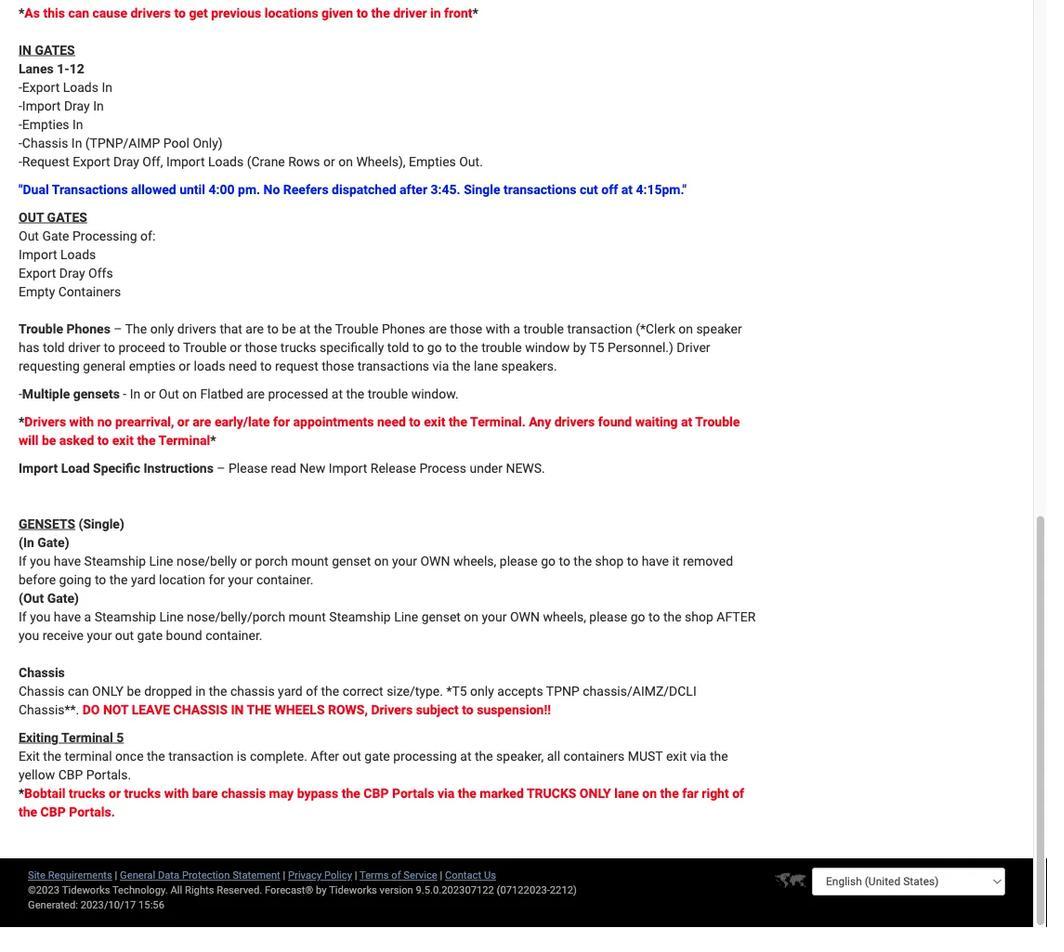 Task type: describe. For each thing, give the bounding box(es) containing it.
size/type.
[[387, 684, 443, 699]]

trucks inside – the only drivers that are to be at the trouble phones are those with a trouble transaction (*clerk on speaker has told driver to proceed to trouble or those trucks specifically told to go to the trouble window by t5 personnel.) driver requesting general empties or loads need to request those transactions via the lane speakers.
[[281, 340, 317, 355]]

1 horizontal spatial exit
[[424, 414, 446, 429]]

2 vertical spatial chassis
[[19, 684, 65, 699]]

before
[[19, 572, 56, 588]]

bobtail
[[24, 786, 65, 801]]

0 horizontal spatial genset
[[332, 554, 371, 569]]

contact us link
[[445, 870, 497, 882]]

trucks
[[527, 786, 577, 801]]

"dual
[[19, 182, 49, 197]]

* for * drivers with no prearrival, or are early/late for appointments need to exit the terminal. any drivers found waiting at trouble will be asked to exit the terminal
[[19, 414, 24, 429]]

at inside * drivers with no prearrival, or are early/late for appointments need to exit the terminal. any drivers found waiting at trouble will be asked to exit the terminal
[[682, 414, 693, 429]]

requirements
[[48, 870, 112, 882]]

1 told from the left
[[43, 340, 65, 355]]

0 horizontal spatial shop
[[596, 554, 624, 569]]

general data protection statement link
[[120, 870, 281, 882]]

3:45.
[[431, 182, 461, 197]]

steamship down (single)
[[84, 554, 146, 569]]

only inside chassis chassis can only be dropped in the chassis yard of the correct size/type. *t5 only accepts tpnp chassis/aimz/dcli chassis**.
[[92, 684, 124, 699]]

of inside chassis chassis can only be dropped in the chassis yard of the correct size/type. *t5 only accepts tpnp chassis/aimz/dcli chassis**.
[[306, 684, 318, 699]]

with inside the exiting terminal 5 exit the terminal once the transaction is complete. after out gate processing at the speaker, all containers must exit via the yellow cbp portals. * bobtail trucks or trucks with bare chassis may bypass the cbp portals via the marked trucks only lane on the far right of the cbp portals.
[[164, 786, 189, 801]]

have up going
[[54, 554, 81, 569]]

via inside – the only drivers that are to be at the trouble phones are those with a trouble transaction (*clerk on speaker has told driver to proceed to trouble or those trucks specifically told to go to the trouble window by t5 personnel.) driver requesting general empties or loads need to request those transactions via the lane speakers.
[[433, 358, 449, 374]]

import down pool
[[166, 154, 205, 169]]

1 horizontal spatial those
[[322, 358, 354, 374]]

0 vertical spatial loads
[[63, 79, 99, 95]]

0 vertical spatial drivers
[[131, 5, 171, 20]]

trouble up the loads
[[183, 340, 227, 355]]

window.
[[412, 386, 459, 402]]

any
[[529, 414, 552, 429]]

dray inside out gates out gate processing of: import loads export dray offs empty containers
[[59, 265, 85, 281]]

at up appointments
[[332, 386, 343, 402]]

only inside – the only drivers that are to be at the trouble phones are those with a trouble transaction (*clerk on speaker has told driver to proceed to trouble or those trucks specifically told to go to the trouble window by t5 personnel.) driver requesting general empties or loads need to request those transactions via the lane speakers.
[[150, 321, 174, 336]]

4:00
[[209, 182, 235, 197]]

at right off
[[622, 182, 633, 197]]

1 vertical spatial loads
[[208, 154, 244, 169]]

1 horizontal spatial wheels,
[[543, 609, 587, 625]]

out
[[19, 210, 44, 225]]

until
[[180, 182, 205, 197]]

on inside -export loads in -import dray in -empties in -chassis in (tpnp/aimp pool only) -request export dray off, import loads (crane rows or on wheels), empties out.
[[339, 154, 353, 169]]

are up early/late
[[247, 386, 265, 402]]

version
[[380, 885, 414, 897]]

after
[[717, 609, 756, 625]]

drivers inside – the only drivers that are to be at the trouble phones are those with a trouble transaction (*clerk on speaker has told driver to proceed to trouble or those trucks specifically told to go to the trouble window by t5 personnel.) driver requesting general empties or loads need to request those transactions via the lane speakers.
[[177, 321, 217, 336]]

the
[[247, 702, 272, 718]]

processing
[[394, 749, 457, 764]]

load
[[61, 461, 90, 476]]

yellow
[[19, 767, 55, 783]]

request
[[275, 358, 319, 374]]

export inside out gates out gate processing of: import loads export dray offs empty containers
[[19, 265, 56, 281]]

chassis inside chassis chassis can only be dropped in the chassis yard of the correct size/type. *t5 only accepts tpnp chassis/aimz/dcli chassis**.
[[231, 684, 275, 699]]

(out
[[19, 591, 44, 606]]

* as this can cause drivers to get previous locations given to the driver in front *
[[19, 5, 479, 20]]

loads inside out gates out gate processing of: import loads export dray offs empty containers
[[60, 247, 96, 262]]

are up window.
[[429, 321, 447, 336]]

are right that at top left
[[246, 321, 264, 336]]

rights
[[185, 885, 214, 897]]

speaker,
[[497, 749, 544, 764]]

0 vertical spatial own
[[421, 554, 450, 569]]

0 vertical spatial mount
[[291, 554, 329, 569]]

by inside site requirements | general data protection statement | privacy policy | terms of service | contact us ©2023 tideworks technology. all rights reserved. forecast® by tideworks version 9.5.0.202307122 (07122023-2212) generated: 2023/10/17 15:56
[[316, 885, 327, 897]]

4:15pm."
[[636, 182, 687, 197]]

front
[[445, 5, 473, 20]]

gates for 1-
[[35, 42, 75, 57]]

removed
[[683, 554, 734, 569]]

line up size/type.
[[394, 609, 419, 625]]

containers
[[564, 749, 625, 764]]

transactions
[[52, 182, 128, 197]]

1 horizontal spatial trucks
[[124, 786, 161, 801]]

terminal inside the exiting terminal 5 exit the terminal once the transaction is complete. after out gate processing at the speaker, all containers must exit via the yellow cbp portals. * bobtail trucks or trucks with bare chassis may bypass the cbp portals via the marked trucks only lane on the far right of the cbp portals.
[[61, 730, 113, 746]]

processed
[[268, 386, 329, 402]]

are inside * drivers with no prearrival, or are early/late for appointments need to exit the terminal. any drivers found waiting at trouble will be asked to exit the terminal
[[193, 414, 211, 429]]

* drivers with no prearrival, or are early/late for appointments need to exit the terminal. any drivers found waiting at trouble will be asked to exit the terminal
[[19, 414, 740, 448]]

this
[[43, 5, 65, 20]]

prearrival,
[[115, 414, 174, 429]]

not
[[103, 702, 128, 718]]

(tpnp/aimp
[[85, 135, 160, 150]]

chassis inside -export loads in -import dray in -empties in -chassis in (tpnp/aimp pool only) -request export dray off, import loads (crane rows or on wheels), empties out.
[[22, 135, 68, 150]]

accepts
[[498, 684, 544, 699]]

has
[[19, 340, 40, 355]]

please
[[229, 461, 268, 476]]

1 horizontal spatial transactions
[[504, 182, 577, 197]]

or inside -export loads in -import dray in -empties in -chassis in (tpnp/aimp pool only) -request export dray off, import loads (crane rows or on wheels), empties out.
[[324, 154, 335, 169]]

pm.
[[238, 182, 260, 197]]

import down will
[[19, 461, 58, 476]]

for inside * drivers with no prearrival, or are early/late for appointments need to exit the terminal. any drivers found waiting at trouble will be asked to exit the terminal
[[273, 414, 290, 429]]

statement
[[233, 870, 281, 882]]

or left the loads
[[179, 358, 191, 374]]

privacy
[[288, 870, 322, 882]]

0 vertical spatial those
[[450, 321, 483, 336]]

trouble up has
[[19, 321, 63, 336]]

of inside the exiting terminal 5 exit the terminal once the transaction is complete. after out gate processing at the speaker, all containers must exit via the yellow cbp portals. * bobtail trucks or trucks with bare chassis may bypass the cbp portals via the marked trucks only lane on the far right of the cbp portals.
[[733, 786, 745, 801]]

site
[[28, 870, 46, 882]]

tpnp
[[547, 684, 580, 699]]

0 horizontal spatial trucks
[[69, 786, 106, 801]]

need inside – the only drivers that are to be at the trouble phones are those with a trouble transaction (*clerk on speaker has told driver to proceed to trouble or those trucks specifically told to go to the trouble window by t5 personnel.) driver requesting general empties or loads need to request those transactions via the lane speakers.
[[229, 358, 257, 374]]

early/late
[[215, 414, 270, 429]]

at inside the exiting terminal 5 exit the terminal once the transaction is complete. after out gate processing at the speaker, all containers must exit via the yellow cbp portals. * bobtail trucks or trucks with bare chassis may bypass the cbp portals via the marked trucks only lane on the far right of the cbp portals.
[[461, 749, 472, 764]]

or inside gensets (single) (in gate) if you have steamship line nose/belly or porch mount genset on your own wheels, please go to the shop to have it removed before going to the yard location for your container. (out gate) if you have a steamship line nose/belly/porch mount steamship line genset on your own wheels, please go to the shop after you receive your out gate bound container.
[[240, 554, 252, 569]]

0 vertical spatial please
[[500, 554, 538, 569]]

or inside * drivers with no prearrival, or are early/late for appointments need to exit the terminal. any drivers found waiting at trouble will be asked to exit the terminal
[[177, 414, 190, 429]]

cut
[[580, 182, 599, 197]]

steamship up dropped
[[95, 609, 156, 625]]

as
[[24, 5, 40, 20]]

import down 'lanes'
[[22, 98, 61, 113]]

1 vertical spatial –
[[217, 461, 226, 476]]

4 | from the left
[[440, 870, 443, 882]]

processing
[[73, 228, 137, 243]]

read
[[271, 461, 297, 476]]

1 vertical spatial gate)
[[47, 591, 79, 606]]

1 vertical spatial please
[[590, 609, 628, 625]]

empties
[[129, 358, 176, 374]]

0 horizontal spatial empties
[[22, 117, 69, 132]]

0 vertical spatial driver
[[394, 5, 427, 20]]

bypass
[[297, 786, 339, 801]]

only inside the exiting terminal 5 exit the terminal once the transaction is complete. after out gate processing at the speaker, all containers must exit via the yellow cbp portals. * bobtail trucks or trucks with bare chassis may bypass the cbp portals via the marked trucks only lane on the far right of the cbp portals.
[[580, 786, 612, 801]]

1 vertical spatial cbp
[[364, 786, 389, 801]]

trouble inside * drivers with no prearrival, or are early/late for appointments need to exit the terminal. any drivers found waiting at trouble will be asked to exit the terminal
[[696, 414, 740, 429]]

all
[[547, 749, 561, 764]]

speaker
[[697, 321, 743, 336]]

0 vertical spatial gate)
[[37, 535, 69, 550]]

transaction inside the exiting terminal 5 exit the terminal once the transaction is complete. after out gate processing at the speaker, all containers must exit via the yellow cbp portals. * bobtail trucks or trucks with bare chassis may bypass the cbp portals via the marked trucks only lane on the far right of the cbp portals.
[[168, 749, 234, 764]]

2 vertical spatial cbp
[[41, 805, 66, 820]]

terminal
[[65, 749, 112, 764]]

after
[[311, 749, 339, 764]]

porch
[[255, 554, 288, 569]]

personnel.)
[[608, 340, 674, 355]]

it
[[673, 554, 680, 569]]

0 vertical spatial container.
[[257, 572, 314, 588]]

0 vertical spatial cbp
[[58, 767, 83, 783]]

waiting
[[636, 414, 678, 429]]

0 vertical spatial portals.
[[86, 767, 131, 783]]

have left it
[[642, 554, 670, 569]]

drivers inside * drivers with no prearrival, or are early/late for appointments need to exit the terminal. any drivers found waiting at trouble will be asked to exit the terminal
[[24, 414, 66, 429]]

exit inside the exiting terminal 5 exit the terminal once the transaction is complete. after out gate processing at the speaker, all containers must exit via the yellow cbp portals. * bobtail trucks or trucks with bare chassis may bypass the cbp portals via the marked trucks only lane on the far right of the cbp portals.
[[667, 749, 687, 764]]

allowed
[[131, 182, 176, 197]]

of inside site requirements | general data protection statement | privacy policy | terms of service | contact us ©2023 tideworks technology. all rights reserved. forecast® by tideworks version 9.5.0.202307122 (07122023-2212) generated: 2023/10/17 15:56
[[392, 870, 401, 882]]

trouble phones
[[19, 321, 111, 336]]

0 vertical spatial in
[[431, 5, 441, 20]]

leave
[[132, 702, 170, 718]]

going
[[59, 572, 92, 588]]

import right new
[[329, 461, 368, 476]]

under
[[470, 461, 503, 476]]

2023/10/17
[[81, 899, 136, 912]]

lanes
[[19, 61, 54, 76]]

1-
[[57, 61, 69, 76]]

yard inside chassis chassis can only be dropped in the chassis yard of the correct size/type. *t5 only accepts tpnp chassis/aimz/dcli chassis**.
[[278, 684, 303, 699]]

with inside * drivers with no prearrival, or are early/late for appointments need to exit the terminal. any drivers found waiting at trouble will be asked to exit the terminal
[[69, 414, 94, 429]]

instructions
[[144, 461, 214, 476]]

0 vertical spatial can
[[68, 5, 89, 20]]

terminal.
[[471, 414, 526, 429]]

loads
[[194, 358, 226, 374]]

1 horizontal spatial own
[[510, 609, 540, 625]]

driver
[[677, 340, 711, 355]]

or down empties
[[144, 386, 156, 402]]

window
[[526, 340, 570, 355]]

0 vertical spatial export
[[22, 79, 60, 95]]

* for *
[[210, 433, 216, 448]]

gate inside the exiting terminal 5 exit the terminal once the transaction is complete. after out gate processing at the speaker, all containers must exit via the yellow cbp portals. * bobtail trucks or trucks with bare chassis may bypass the cbp portals via the marked trucks only lane on the far right of the cbp portals.
[[365, 749, 390, 764]]

0 vertical spatial dray
[[64, 98, 90, 113]]

1 vertical spatial those
[[245, 340, 277, 355]]

– the only drivers that are to be at the trouble phones are those with a trouble transaction (*clerk on speaker has told driver to proceed to trouble or those trucks specifically told to go to the trouble window by t5 personnel.) driver requesting general empties or loads need to request those transactions via the lane speakers.
[[19, 321, 743, 374]]

dispatched
[[332, 182, 397, 197]]

1 horizontal spatial in
[[231, 702, 244, 718]]

1 vertical spatial trouble
[[482, 340, 522, 355]]

1 vertical spatial you
[[30, 609, 51, 625]]

right
[[702, 786, 730, 801]]

1 vertical spatial go
[[541, 554, 556, 569]]

multiple
[[22, 386, 70, 402]]

previous
[[211, 5, 262, 20]]

in gates lanes 1-12
[[19, 42, 84, 76]]

portals
[[392, 786, 435, 801]]

offs
[[88, 265, 113, 281]]

2 vertical spatial you
[[19, 628, 39, 643]]

have up receive
[[54, 609, 81, 625]]

a inside gensets (single) (in gate) if you have steamship line nose/belly or porch mount genset on your own wheels, please go to the shop to have it removed before going to the yard location for your container. (out gate) if you have a steamship line nose/belly/porch mount steamship line genset on your own wheels, please go to the shop after you receive your out gate bound container.
[[84, 609, 91, 625]]

gate inside gensets (single) (in gate) if you have steamship line nose/belly or porch mount genset on your own wheels, please go to the shop to have it removed before going to the yard location for your container. (out gate) if you have a steamship line nose/belly/porch mount steamship line genset on your own wheels, please go to the shop after you receive your out gate bound container.
[[137, 628, 163, 643]]



Task type: locate. For each thing, give the bounding box(es) containing it.
1 vertical spatial empties
[[409, 154, 456, 169]]

out inside out gates out gate processing of: import loads export dray offs empty containers
[[19, 228, 39, 243]]

lane left 'speakers.'
[[474, 358, 499, 374]]

1 vertical spatial transaction
[[168, 749, 234, 764]]

do not leave chassis in the wheels rows, drivers subject to suspension!!
[[82, 702, 551, 718]]

chassis inside the exiting terminal 5 exit the terminal once the transaction is complete. after out gate processing at the speaker, all containers must exit via the yellow cbp portals. * bobtail trucks or trucks with bare chassis may bypass the cbp portals via the marked trucks only lane on the far right of the cbp portals.
[[221, 786, 266, 801]]

by left the t5
[[573, 340, 587, 355]]

0 horizontal spatial gate
[[137, 628, 163, 643]]

dray down 12
[[64, 98, 90, 113]]

a inside – the only drivers that are to be at the trouble phones are those with a trouble transaction (*clerk on speaker has told driver to proceed to trouble or those trucks specifically told to go to the trouble window by t5 personnel.) driver requesting general empties or loads need to request those transactions via the lane speakers.
[[514, 321, 521, 336]]

2 horizontal spatial exit
[[667, 749, 687, 764]]

phones up specifically
[[382, 321, 426, 336]]

or inside the exiting terminal 5 exit the terminal once the transaction is complete. after out gate processing at the speaker, all containers must exit via the yellow cbp portals. * bobtail trucks or trucks with bare chassis may bypass the cbp portals via the marked trucks only lane on the far right of the cbp portals.
[[109, 786, 121, 801]]

nose/belly
[[177, 554, 237, 569]]

export down 'lanes'
[[22, 79, 60, 95]]

0 horizontal spatial those
[[245, 340, 277, 355]]

contact
[[445, 870, 482, 882]]

single
[[464, 182, 501, 197]]

1 vertical spatial container.
[[206, 628, 263, 643]]

can up do
[[68, 684, 89, 699]]

terminal
[[159, 433, 210, 448], [61, 730, 113, 746]]

(crane
[[247, 154, 285, 169]]

only
[[150, 321, 174, 336], [471, 684, 495, 699]]

export
[[22, 79, 60, 95], [73, 154, 110, 169], [19, 265, 56, 281]]

2 vertical spatial be
[[127, 684, 141, 699]]

0 vertical spatial via
[[433, 358, 449, 374]]

0 vertical spatial yard
[[131, 572, 156, 588]]

1 vertical spatial portals.
[[69, 805, 115, 820]]

2 told from the left
[[388, 340, 410, 355]]

lane down must
[[615, 786, 640, 801]]

* inside the exiting terminal 5 exit the terminal once the transaction is complete. after out gate processing at the speaker, all containers must exit via the yellow cbp portals. * bobtail trucks or trucks with bare chassis may bypass the cbp portals via the marked trucks only lane on the far right of the cbp portals.
[[19, 786, 24, 801]]

1 vertical spatial gates
[[47, 210, 87, 225]]

of up version
[[392, 870, 401, 882]]

for down "nose/belly"
[[209, 572, 225, 588]]

1 horizontal spatial in
[[431, 5, 441, 20]]

| up the tideworks
[[355, 870, 358, 882]]

of right right
[[733, 786, 745, 801]]

in inside in gates lanes 1-12
[[19, 42, 32, 57]]

us
[[484, 870, 497, 882]]

exit
[[19, 749, 40, 764]]

empty
[[19, 284, 55, 299]]

0 vertical spatial go
[[428, 340, 442, 355]]

at up request
[[300, 321, 311, 336]]

0 horizontal spatial be
[[42, 433, 56, 448]]

chassis down 'is'
[[221, 786, 266, 801]]

subject
[[416, 702, 459, 718]]

2 vertical spatial via
[[438, 786, 455, 801]]

1 | from the left
[[115, 870, 117, 882]]

in
[[19, 42, 32, 57], [231, 702, 244, 718]]

do
[[82, 702, 100, 718]]

gate
[[42, 228, 69, 243]]

1 if from the top
[[19, 554, 27, 569]]

once
[[115, 749, 144, 764]]

loads down gate
[[60, 247, 96, 262]]

0 horizontal spatial told
[[43, 340, 65, 355]]

that
[[220, 321, 243, 336]]

out
[[19, 228, 39, 243], [159, 386, 179, 402]]

go inside – the only drivers that are to be at the trouble phones are those with a trouble transaction (*clerk on speaker has told driver to proceed to trouble or those trucks specifically told to go to the trouble window by t5 personnel.) driver requesting general empties or loads need to request those transactions via the lane speakers.
[[428, 340, 442, 355]]

for down processed
[[273, 414, 290, 429]]

mount right the porch
[[291, 554, 329, 569]]

gates inside in gates lanes 1-12
[[35, 42, 75, 57]]

2 phones from the left
[[382, 321, 426, 336]]

by inside – the only drivers that are to be at the trouble phones are those with a trouble transaction (*clerk on speaker has told driver to proceed to trouble or those trucks specifically told to go to the trouble window by t5 personnel.) driver requesting general empties or loads need to request those transactions via the lane speakers.
[[573, 340, 587, 355]]

can inside chassis chassis can only be dropped in the chassis yard of the correct size/type. *t5 only accepts tpnp chassis/aimz/dcli chassis**.
[[68, 684, 89, 699]]

in inside chassis chassis can only be dropped in the chassis yard of the correct size/type. *t5 only accepts tpnp chassis/aimz/dcli chassis**.
[[195, 684, 206, 699]]

2 vertical spatial trouble
[[368, 386, 408, 402]]

appointments
[[293, 414, 374, 429]]

or right rows
[[324, 154, 335, 169]]

0 vertical spatial –
[[114, 321, 122, 336]]

receive
[[42, 628, 84, 643]]

terminal up instructions on the left
[[159, 433, 210, 448]]

steamship
[[84, 554, 146, 569], [95, 609, 156, 625], [329, 609, 391, 625]]

found
[[599, 414, 633, 429]]

via right portals at the bottom of the page
[[438, 786, 455, 801]]

empties up 3:45.
[[409, 154, 456, 169]]

privacy policy link
[[288, 870, 352, 882]]

site requirements | general data protection statement | privacy policy | terms of service | contact us ©2023 tideworks technology. all rights reserved. forecast® by tideworks version 9.5.0.202307122 (07122023-2212) generated: 2023/10/17 15:56
[[28, 870, 577, 912]]

driver down trouble phones
[[68, 340, 100, 355]]

import down gate
[[19, 247, 57, 262]]

via
[[433, 358, 449, 374], [691, 749, 707, 764], [438, 786, 455, 801]]

request
[[22, 154, 70, 169]]

with up 'speakers.'
[[486, 321, 510, 336]]

gates
[[35, 42, 75, 57], [47, 210, 87, 225]]

are down 'flatbed'
[[193, 414, 211, 429]]

1 horizontal spatial lane
[[615, 786, 640, 801]]

1 vertical spatial of
[[733, 786, 745, 801]]

trucks down terminal
[[69, 786, 106, 801]]

yard inside gensets (single) (in gate) if you have steamship line nose/belly or porch mount genset on your own wheels, please go to the shop to have it removed before going to the yard location for your container. (out gate) if you have a steamship line nose/belly/porch mount steamship line genset on your own wheels, please go to the shop after you receive your out gate bound container.
[[131, 572, 156, 588]]

far
[[683, 786, 699, 801]]

1 vertical spatial only
[[580, 786, 612, 801]]

gensets
[[19, 516, 75, 532]]

2 vertical spatial dray
[[59, 265, 85, 281]]

1 vertical spatial mount
[[289, 609, 326, 625]]

-
[[19, 79, 22, 95], [19, 98, 22, 113], [19, 117, 22, 132], [19, 135, 22, 150], [19, 154, 22, 169], [19, 386, 22, 402], [123, 386, 127, 402]]

2 if from the top
[[19, 609, 27, 625]]

steamship up chassis chassis can only be dropped in the chassis yard of the correct size/type. *t5 only accepts tpnp chassis/aimz/dcli chassis**.
[[329, 609, 391, 625]]

2 vertical spatial go
[[631, 609, 646, 625]]

12
[[69, 61, 84, 76]]

1 vertical spatial in
[[231, 702, 244, 718]]

container.
[[257, 572, 314, 588], [206, 628, 263, 643]]

0 horizontal spatial for
[[209, 572, 225, 588]]

import load specific instructions – please read new import release process under news.
[[19, 461, 546, 476]]

exit right must
[[667, 749, 687, 764]]

lane inside – the only drivers that are to be at the trouble phones are those with a trouble transaction (*clerk on speaker has told driver to proceed to trouble or those trucks specifically told to go to the trouble window by t5 personnel.) driver requesting general empties or loads need to request those transactions via the lane speakers.
[[474, 358, 499, 374]]

2 horizontal spatial drivers
[[555, 414, 595, 429]]

0 vertical spatial empties
[[22, 117, 69, 132]]

1 vertical spatial dray
[[114, 154, 139, 169]]

1 vertical spatial via
[[691, 749, 707, 764]]

genset right the porch
[[332, 554, 371, 569]]

mount right nose/belly/porch
[[289, 609, 326, 625]]

gensets (single) (in gate) if you have steamship line nose/belly or porch mount genset on your own wheels, please go to the shop to have it removed before going to the yard location for your container. (out gate) if you have a steamship line nose/belly/porch mount steamship line genset on your own wheels, please go to the shop after you receive your out gate bound container.
[[19, 516, 756, 643]]

no
[[264, 182, 280, 197]]

can right 'this'
[[68, 5, 89, 20]]

will
[[19, 433, 39, 448]]

cbp left portals at the bottom of the page
[[364, 786, 389, 801]]

0 vertical spatial a
[[514, 321, 521, 336]]

terminal up terminal
[[61, 730, 113, 746]]

0 horizontal spatial lane
[[474, 358, 499, 374]]

1 horizontal spatial shop
[[685, 609, 714, 625]]

1 vertical spatial driver
[[68, 340, 100, 355]]

tideworks
[[329, 885, 377, 897]]

1 horizontal spatial only
[[471, 684, 495, 699]]

marked
[[480, 786, 524, 801]]

1 vertical spatial chassis
[[19, 665, 65, 680]]

0 vertical spatial you
[[30, 554, 51, 569]]

dropped
[[144, 684, 192, 699]]

on inside – the only drivers that are to be at the trouble phones are those with a trouble transaction (*clerk on speaker has told driver to proceed to trouble or those trucks specifically told to go to the trouble window by t5 personnel.) driver requesting general empties or loads need to request those transactions via the lane speakers.
[[679, 321, 694, 336]]

2 vertical spatial drivers
[[555, 414, 595, 429]]

be inside * drivers with no prearrival, or are early/late for appointments need to exit the terminal. any drivers found waiting at trouble will be asked to exit the terminal
[[42, 433, 56, 448]]

with up "asked" at the top left of page
[[69, 414, 94, 429]]

gates up "1-"
[[35, 42, 75, 57]]

process
[[420, 461, 467, 476]]

only right the
[[150, 321, 174, 336]]

drivers
[[131, 5, 171, 20], [177, 321, 217, 336], [555, 414, 595, 429]]

transactions down specifically
[[358, 358, 430, 374]]

2 horizontal spatial of
[[733, 786, 745, 801]]

of:
[[140, 228, 156, 243]]

cbp down terminal
[[58, 767, 83, 783]]

must
[[628, 749, 663, 764]]

0 vertical spatial wheels,
[[454, 554, 497, 569]]

drivers left that at top left
[[177, 321, 217, 336]]

cause
[[93, 5, 127, 20]]

1 vertical spatial own
[[510, 609, 540, 625]]

those down specifically
[[322, 358, 354, 374]]

with inside – the only drivers that are to be at the trouble phones are those with a trouble transaction (*clerk on speaker has told driver to proceed to trouble or those trucks specifically told to go to the trouble window by t5 personnel.) driver requesting general empties or loads need to request those transactions via the lane speakers.
[[486, 321, 510, 336]]

15:56
[[139, 899, 165, 912]]

2 horizontal spatial trouble
[[524, 321, 564, 336]]

0 horizontal spatial a
[[84, 609, 91, 625]]

on inside the exiting terminal 5 exit the terminal once the transaction is complete. after out gate processing at the speaker, all containers must exit via the yellow cbp portals. * bobtail trucks or trucks with bare chassis may bypass the cbp portals via the marked trucks only lane on the far right of the cbp portals.
[[643, 786, 658, 801]]

out down empties
[[159, 386, 179, 402]]

loads down only)
[[208, 154, 244, 169]]

be up leave
[[127, 684, 141, 699]]

only down containers
[[580, 786, 612, 801]]

0 horizontal spatial trouble
[[368, 386, 408, 402]]

0 horizontal spatial with
[[69, 414, 94, 429]]

yard left the location
[[131, 572, 156, 588]]

1 vertical spatial export
[[73, 154, 110, 169]]

0 vertical spatial exit
[[424, 414, 446, 429]]

driver inside – the only drivers that are to be at the trouble phones are those with a trouble transaction (*clerk on speaker has told driver to proceed to trouble or those trucks specifically told to go to the trouble window by t5 personnel.) driver requesting general empties or loads need to request those transactions via the lane speakers.
[[68, 340, 100, 355]]

technology.
[[112, 885, 168, 897]]

terminal inside * drivers with no prearrival, or are early/late for appointments need to exit the terminal. any drivers found waiting at trouble will be asked to exit the terminal
[[159, 433, 210, 448]]

import inside out gates out gate processing of: import loads export dray offs empty containers
[[19, 247, 57, 262]]

line
[[149, 554, 173, 569], [160, 609, 184, 625], [394, 609, 419, 625]]

is
[[237, 749, 247, 764]]

0 horizontal spatial in
[[195, 684, 206, 699]]

gate left bound
[[137, 628, 163, 643]]

2212)
[[550, 885, 577, 897]]

0 vertical spatial of
[[306, 684, 318, 699]]

1 horizontal spatial drivers
[[177, 321, 217, 336]]

0 horizontal spatial only
[[150, 321, 174, 336]]

at inside – the only drivers that are to be at the trouble phones are those with a trouble transaction (*clerk on speaker has told driver to proceed to trouble or those trucks specifically told to go to the trouble window by t5 personnel.) driver requesting general empties or loads need to request those transactions via the lane speakers.
[[300, 321, 311, 336]]

out inside gensets (single) (in gate) if you have steamship line nose/belly or porch mount genset on your own wheels, please go to the shop to have it removed before going to the yard location for your container. (out gate) if you have a steamship line nose/belly/porch mount steamship line genset on your own wheels, please go to the shop after you receive your out gate bound container.
[[115, 628, 134, 643]]

0 horizontal spatial driver
[[68, 340, 100, 355]]

drivers up will
[[24, 414, 66, 429]]

gates inside out gates out gate processing of: import loads export dray offs empty containers
[[47, 210, 87, 225]]

or right prearrival,
[[177, 414, 190, 429]]

1 horizontal spatial –
[[217, 461, 226, 476]]

transactions inside – the only drivers that are to be at the trouble phones are those with a trouble transaction (*clerk on speaker has told driver to proceed to trouble or those trucks specifically told to go to the trouble window by t5 personnel.) driver requesting general empties or loads need to request those transactions via the lane speakers.
[[358, 358, 430, 374]]

trouble up specifically
[[335, 321, 379, 336]]

on
[[339, 154, 353, 169], [679, 321, 694, 336], [182, 386, 197, 402], [375, 554, 389, 569], [464, 609, 479, 625], [643, 786, 658, 801]]

1 horizontal spatial need
[[378, 414, 406, 429]]

gate left processing
[[365, 749, 390, 764]]

0 horizontal spatial own
[[421, 554, 450, 569]]

phones inside – the only drivers that are to be at the trouble phones are those with a trouble transaction (*clerk on speaker has told driver to proceed to trouble or those trucks specifically told to go to the trouble window by t5 personnel.) driver requesting general empties or loads need to request those transactions via the lane speakers.
[[382, 321, 426, 336]]

via up window.
[[433, 358, 449, 374]]

* for * as this can cause drivers to get previous locations given to the driver in front *
[[19, 5, 24, 20]]

at right waiting
[[682, 414, 693, 429]]

given
[[322, 5, 354, 20]]

suspension!!
[[477, 702, 551, 718]]

phones down containers
[[66, 321, 111, 336]]

0 vertical spatial be
[[282, 321, 296, 336]]

general
[[83, 358, 126, 374]]

drivers right any
[[555, 414, 595, 429]]

0 vertical spatial need
[[229, 358, 257, 374]]

need
[[229, 358, 257, 374], [378, 414, 406, 429]]

1 phones from the left
[[66, 321, 111, 336]]

driver left front
[[394, 5, 427, 20]]

exit
[[424, 414, 446, 429], [112, 433, 134, 448], [667, 749, 687, 764]]

in
[[102, 79, 112, 95], [93, 98, 104, 113], [73, 117, 83, 132], [71, 135, 82, 150], [130, 386, 141, 402]]

be right will
[[42, 433, 56, 448]]

0 vertical spatial transactions
[[504, 182, 577, 197]]

0 vertical spatial out
[[115, 628, 134, 643]]

need up the release
[[378, 414, 406, 429]]

yard up wheels
[[278, 684, 303, 699]]

1 vertical spatial terminal
[[61, 730, 113, 746]]

genset up *t5
[[422, 609, 461, 625]]

exiting
[[19, 730, 59, 746]]

cbp down bobtail
[[41, 805, 66, 820]]

1 vertical spatial chassis
[[221, 786, 266, 801]]

1 vertical spatial shop
[[685, 609, 714, 625]]

at right processing
[[461, 749, 472, 764]]

trouble right waiting
[[696, 414, 740, 429]]

dray down (tpnp/aimp on the left of the page
[[114, 154, 139, 169]]

for inside gensets (single) (in gate) if you have steamship line nose/belly or porch mount genset on your own wheels, please go to the shop to have it removed before going to the yard location for your container. (out gate) if you have a steamship line nose/belly/porch mount steamship line genset on your own wheels, please go to the shop after you receive your out gate bound container.
[[209, 572, 225, 588]]

1 vertical spatial lane
[[615, 786, 640, 801]]

1 horizontal spatial of
[[392, 870, 401, 882]]

you down "(out"
[[30, 609, 51, 625]]

out
[[115, 628, 134, 643], [343, 749, 362, 764]]

1 vertical spatial out
[[159, 386, 179, 402]]

5
[[116, 730, 124, 746]]

out down the out
[[19, 228, 39, 243]]

* inside * drivers with no prearrival, or are early/late for appointments need to exit the terminal. any drivers found waiting at trouble will be asked to exit the terminal
[[19, 414, 24, 429]]

you up before at the bottom
[[30, 554, 51, 569]]

1 vertical spatial with
[[69, 414, 94, 429]]

0 horizontal spatial by
[[316, 885, 327, 897]]

1 horizontal spatial genset
[[422, 609, 461, 625]]

dray
[[64, 98, 90, 113], [114, 154, 139, 169], [59, 265, 85, 281]]

1 vertical spatial exit
[[112, 433, 134, 448]]

lane inside the exiting terminal 5 exit the terminal once the transaction is complete. after out gate processing at the speaker, all containers must exit via the yellow cbp portals. * bobtail trucks or trucks with bare chassis may bypass the cbp portals via the marked trucks only lane on the far right of the cbp portals.
[[615, 786, 640, 801]]

no
[[97, 414, 112, 429]]

with
[[486, 321, 510, 336], [69, 414, 94, 429], [164, 786, 189, 801]]

1 horizontal spatial trouble
[[482, 340, 522, 355]]

trouble up * drivers with no prearrival, or are early/late for appointments need to exit the terminal. any drivers found waiting at trouble will be asked to exit the terminal
[[368, 386, 408, 402]]

0 vertical spatial only
[[92, 684, 124, 699]]

0 vertical spatial lane
[[474, 358, 499, 374]]

site requirements link
[[28, 870, 112, 882]]

1 vertical spatial genset
[[422, 609, 461, 625]]

0 horizontal spatial wheels,
[[454, 554, 497, 569]]

0 horizontal spatial drivers
[[131, 5, 171, 20]]

only right *t5
[[471, 684, 495, 699]]

only)
[[193, 135, 223, 150]]

| left general
[[115, 870, 117, 882]]

out right after
[[343, 749, 362, 764]]

– inside – the only drivers that are to be at the trouble phones are those with a trouble transaction (*clerk on speaker has told driver to proceed to trouble or those trucks specifically told to go to the trouble window by t5 personnel.) driver requesting general empties or loads need to request those transactions via the lane speakers.
[[114, 321, 122, 336]]

1 horizontal spatial out
[[343, 749, 362, 764]]

the
[[372, 5, 390, 20], [314, 321, 332, 336], [460, 340, 479, 355], [453, 358, 471, 374], [346, 386, 365, 402], [449, 414, 468, 429], [137, 433, 156, 448], [574, 554, 592, 569], [110, 572, 128, 588], [664, 609, 682, 625], [209, 684, 227, 699], [321, 684, 340, 699], [43, 749, 61, 764], [147, 749, 165, 764], [475, 749, 493, 764], [710, 749, 729, 764], [342, 786, 361, 801], [458, 786, 477, 801], [661, 786, 679, 801], [19, 805, 37, 820]]

only
[[92, 684, 124, 699], [580, 786, 612, 801]]

proceed
[[118, 340, 165, 355]]

wheels
[[275, 702, 325, 718]]

1 horizontal spatial drivers
[[371, 702, 413, 718]]

out inside the exiting terminal 5 exit the terminal once the transaction is complete. after out gate processing at the speaker, all containers must exit via the yellow cbp portals. * bobtail trucks or trucks with bare chassis may bypass the cbp portals via the marked trucks only lane on the far right of the cbp portals.
[[343, 749, 362, 764]]

2 | from the left
[[283, 870, 286, 882]]

loads down 12
[[63, 79, 99, 95]]

line up bound
[[160, 609, 184, 625]]

those up request
[[245, 340, 277, 355]]

transaction inside – the only drivers that are to be at the trouble phones are those with a trouble transaction (*clerk on speaker has told driver to proceed to trouble or those trucks specifically told to go to the trouble window by t5 personnel.) driver requesting general empties or loads need to request those transactions via the lane speakers.
[[568, 321, 633, 336]]

or down once
[[109, 786, 121, 801]]

0 horizontal spatial exit
[[112, 433, 134, 448]]

line up the location
[[149, 554, 173, 569]]

complete.
[[250, 749, 308, 764]]

drivers inside * drivers with no prearrival, or are early/late for appointments need to exit the terminal. any drivers found waiting at trouble will be asked to exit the terminal
[[555, 414, 595, 429]]

in left 'the'
[[231, 702, 244, 718]]

protection
[[182, 870, 230, 882]]

2 vertical spatial those
[[322, 358, 354, 374]]

if down "(out"
[[19, 609, 27, 625]]

of up do not leave chassis in the wheels rows, drivers subject to suspension!!
[[306, 684, 318, 699]]

2 horizontal spatial trucks
[[281, 340, 317, 355]]

| up '9.5.0.202307122' in the left of the page
[[440, 870, 443, 882]]

need inside * drivers with no prearrival, or are early/late for appointments need to exit the terminal. any drivers found waiting at trouble will be asked to exit the terminal
[[378, 414, 406, 429]]

transaction up the t5
[[568, 321, 633, 336]]

trucks down once
[[124, 786, 161, 801]]

be inside – the only drivers that are to be at the trouble phones are those with a trouble transaction (*clerk on speaker has told driver to proceed to trouble or those trucks specifically told to go to the trouble window by t5 personnel.) driver requesting general empties or loads need to request those transactions via the lane speakers.
[[282, 321, 296, 336]]

gates for gate
[[47, 210, 87, 225]]

1 vertical spatial wheels,
[[543, 609, 587, 625]]

empties up request at the left of page
[[22, 117, 69, 132]]

told up requesting at left
[[43, 340, 65, 355]]

chassis
[[173, 702, 228, 718]]

0 vertical spatial chassis
[[22, 135, 68, 150]]

3 | from the left
[[355, 870, 358, 882]]

reserved.
[[217, 885, 262, 897]]

1 horizontal spatial out
[[159, 386, 179, 402]]

a down going
[[84, 609, 91, 625]]

import
[[22, 98, 61, 113], [166, 154, 205, 169], [19, 247, 57, 262], [19, 461, 58, 476], [329, 461, 368, 476]]

shop left after
[[685, 609, 714, 625]]

or down that at top left
[[230, 340, 242, 355]]

flatbed
[[200, 386, 244, 402]]

be inside chassis chassis can only be dropped in the chassis yard of the correct size/type. *t5 only accepts tpnp chassis/aimz/dcli chassis**.
[[127, 684, 141, 699]]

only inside chassis chassis can only be dropped in the chassis yard of the correct size/type. *t5 only accepts tpnp chassis/aimz/dcli chassis**.
[[471, 684, 495, 699]]

| up the forecast®
[[283, 870, 286, 882]]

1 horizontal spatial empties
[[409, 154, 456, 169]]

0 vertical spatial shop
[[596, 554, 624, 569]]

gate) down gensets
[[37, 535, 69, 550]]

in up 'lanes'
[[19, 42, 32, 57]]

bare
[[192, 786, 218, 801]]



Task type: vqa. For each thing, say whether or not it's contained in the screenshot.
'5'
yes



